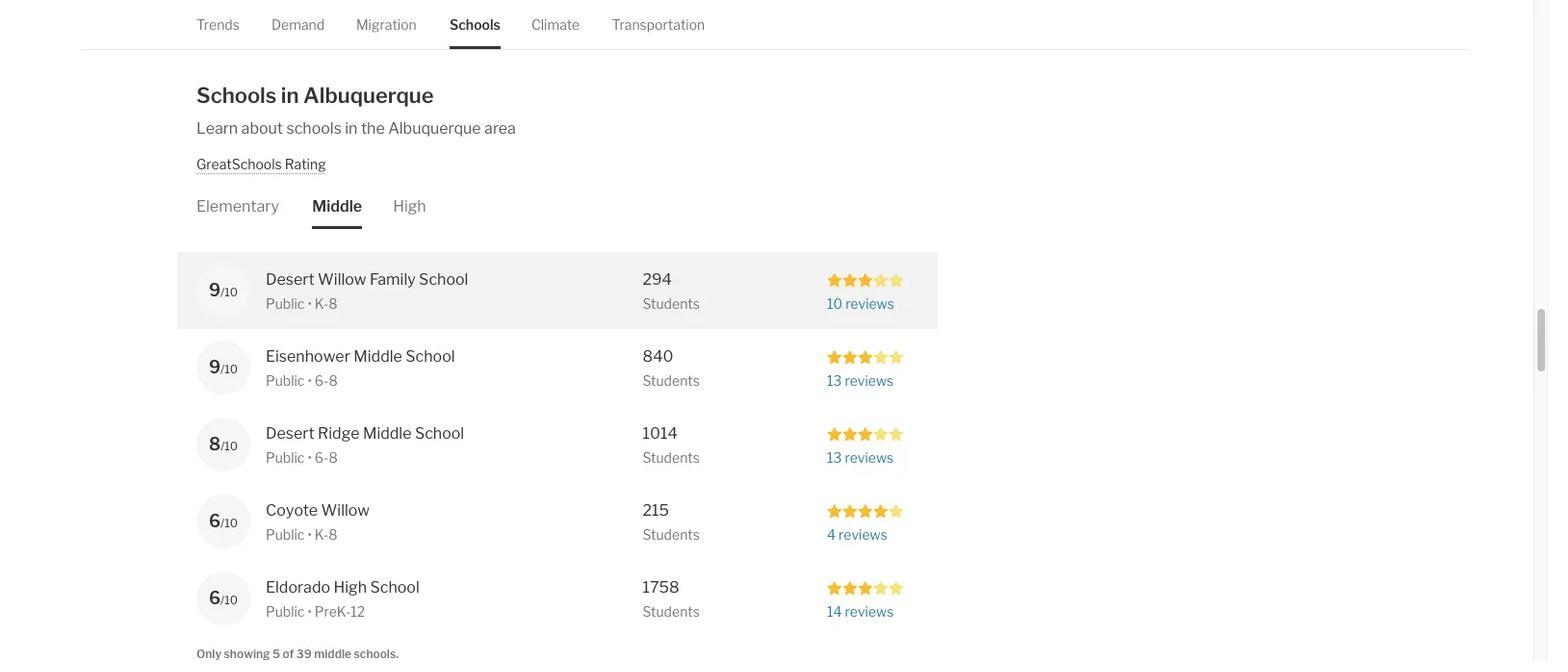 Task type: locate. For each thing, give the bounding box(es) containing it.
6 for eldorado high school
[[209, 588, 221, 609]]

10 reviews
[[827, 295, 895, 312]]

3 rating 3.0 out of 5 element from the top
[[827, 426, 904, 442]]

high up 12
[[334, 579, 367, 597]]

reviews down rating 4.0 out of 5 element
[[839, 527, 888, 543]]

reviews down 10 reviews
[[845, 373, 894, 389]]

9
[[209, 280, 221, 300], [209, 357, 221, 377]]

1 vertical spatial k-
[[315, 527, 329, 543]]

5 • from the top
[[308, 604, 312, 620]]

k- inside coyote willow public • k-8
[[315, 527, 329, 543]]

willow inside coyote willow public • k-8
[[321, 502, 370, 520]]

prek-
[[315, 604, 351, 620]]

1 horizontal spatial in
[[345, 119, 358, 137]]

3 public from the top
[[266, 450, 305, 466]]

/10 for desert willow family school
[[221, 285, 238, 299]]

students down 1758
[[643, 604, 700, 620]]

public down eldorado
[[266, 604, 305, 620]]

willow right the coyote
[[321, 502, 370, 520]]

students for 840
[[643, 373, 700, 389]]

8 inside desert ridge middle school public • 6-8
[[329, 450, 338, 466]]

1 vertical spatial willow
[[321, 502, 370, 520]]

desert willow family school public • k-8
[[266, 270, 469, 312]]

students down 215
[[643, 527, 700, 543]]

1 desert from the top
[[266, 270, 315, 289]]

desert up eisenhower
[[266, 270, 315, 289]]

in left the
[[345, 119, 358, 137]]

3 students from the top
[[643, 450, 700, 466]]

6 /10
[[209, 511, 238, 531], [209, 588, 238, 609]]

desert left ridge
[[266, 425, 315, 443]]

6 /10 up only
[[209, 588, 238, 609]]

public inside desert ridge middle school public • 6-8
[[266, 450, 305, 466]]

transportation
[[612, 16, 705, 33]]

13 reviews up rating 4.0 out of 5 element
[[827, 450, 894, 466]]

schools up "learn"
[[197, 82, 277, 107]]

1 vertical spatial 9
[[209, 357, 221, 377]]

eisenhower middle school public • 6-8
[[266, 347, 455, 389]]

9 /10 for eisenhower middle school
[[209, 357, 238, 377]]

rating 3.0 out of 5 element up 10 reviews
[[827, 271, 904, 288]]

5
[[273, 647, 280, 662]]

4 • from the top
[[308, 527, 312, 543]]

albuquerque up the
[[304, 82, 434, 107]]

4 students from the top
[[643, 527, 700, 543]]

14
[[827, 604, 842, 620]]

0 vertical spatial in
[[281, 82, 299, 107]]

high
[[393, 197, 426, 216], [334, 579, 367, 597]]

rating
[[285, 156, 326, 172]]

coyote willow button
[[266, 500, 531, 523]]

5 students from the top
[[643, 604, 700, 620]]

3 /10 from the top
[[221, 439, 238, 453]]

desert inside desert willow family school public • k-8
[[266, 270, 315, 289]]

rating 3.0 out of 5 element up "14 reviews"
[[827, 580, 904, 596]]

learn
[[197, 119, 238, 137]]

0 vertical spatial 13
[[827, 373, 842, 389]]

4 rating 3.0 out of 5 element from the top
[[827, 580, 904, 596]]

840 students
[[643, 347, 700, 389]]

schools for schools in albuquerque
[[197, 82, 277, 107]]

rating 3.0 out of 5 element
[[827, 271, 904, 288], [827, 348, 904, 365], [827, 426, 904, 442], [827, 580, 904, 596]]

0 vertical spatial 6 /10
[[209, 511, 238, 531]]

reviews up rating 4.0 out of 5 element
[[845, 450, 894, 466]]

4 /10 from the top
[[221, 516, 238, 531]]

2 13 from the top
[[827, 450, 842, 466]]

1 vertical spatial high
[[334, 579, 367, 597]]

public up eisenhower
[[266, 295, 305, 312]]

in up schools
[[281, 82, 299, 107]]

the
[[361, 119, 385, 137]]

reviews right 14
[[845, 604, 894, 620]]

school inside eldorado high school public • prek-12
[[370, 579, 420, 597]]

school inside eisenhower middle school public • 6-8
[[406, 347, 455, 366]]

elementary
[[197, 197, 279, 216]]

rating 3.0 out of 5 element for 1014
[[827, 426, 904, 442]]

2 6 from the top
[[209, 588, 221, 609]]

2 vertical spatial middle
[[363, 425, 412, 443]]

desert ridge middle school button
[[266, 423, 531, 446]]

0 vertical spatial k-
[[315, 295, 329, 312]]

• down eisenhower
[[308, 373, 312, 389]]

k-
[[315, 295, 329, 312], [315, 527, 329, 543]]

1 6 from the top
[[209, 511, 221, 531]]

39
[[297, 647, 312, 662]]

0 vertical spatial high
[[393, 197, 426, 216]]

840
[[643, 347, 674, 366]]

1 vertical spatial 6 /10
[[209, 588, 238, 609]]

eldorado high school button
[[266, 577, 531, 600]]

reviews right 10
[[846, 295, 895, 312]]

school up schools.
[[370, 579, 420, 597]]

k- inside desert willow family school public • k-8
[[315, 295, 329, 312]]

albuquerque right the
[[388, 119, 481, 137]]

desert inside desert ridge middle school public • 6-8
[[266, 425, 315, 443]]

greatschools rating
[[197, 156, 326, 172]]

0 vertical spatial 9
[[209, 280, 221, 300]]

6
[[209, 511, 221, 531], [209, 588, 221, 609]]

2 • from the top
[[308, 373, 312, 389]]

0 vertical spatial willow
[[318, 270, 367, 289]]

1 vertical spatial 6-
[[315, 450, 329, 466]]

• up the coyote
[[308, 450, 312, 466]]

demand link
[[272, 0, 325, 49]]

1 vertical spatial 6
[[209, 588, 221, 609]]

public up the coyote
[[266, 450, 305, 466]]

high right middle element
[[393, 197, 426, 216]]

• down the coyote
[[308, 527, 312, 543]]

2 public from the top
[[266, 373, 305, 389]]

13 reviews
[[827, 373, 894, 389], [827, 450, 894, 466]]

1 13 from the top
[[827, 373, 842, 389]]

8 inside desert willow family school public • k-8
[[329, 295, 338, 312]]

• left prek-
[[308, 604, 312, 620]]

0 vertical spatial desert
[[266, 270, 315, 289]]

1 vertical spatial middle
[[354, 347, 402, 366]]

rating 3.0 out of 5 element up rating 4.0 out of 5 element
[[827, 426, 904, 442]]

1 6- from the top
[[315, 373, 329, 389]]

6 /10 for coyote willow
[[209, 511, 238, 531]]

rating 3.0 out of 5 element for 840
[[827, 348, 904, 365]]

13 reviews down 10 reviews
[[827, 373, 894, 389]]

rating 3.0 out of 5 element down 10 reviews
[[827, 348, 904, 365]]

school right family
[[419, 270, 469, 289]]

1 9 /10 from the top
[[209, 280, 238, 300]]

• inside desert ridge middle school public • 6-8
[[308, 450, 312, 466]]

migration link
[[356, 0, 417, 49]]

13 down 10
[[827, 373, 842, 389]]

8
[[329, 295, 338, 312], [329, 373, 338, 389], [209, 434, 221, 454], [329, 450, 338, 466], [329, 527, 338, 543]]

6 /10 left the coyote
[[209, 511, 238, 531]]

9 /10 down "elementary"
[[209, 280, 238, 300]]

school inside desert ridge middle school public • 6-8
[[415, 425, 464, 443]]

1 vertical spatial desert
[[266, 425, 315, 443]]

1 /10 from the top
[[221, 285, 238, 299]]

4
[[827, 527, 836, 543]]

1 horizontal spatial schools
[[450, 16, 501, 33]]

2 desert from the top
[[266, 425, 315, 443]]

1 • from the top
[[308, 295, 312, 312]]

0 vertical spatial 13 reviews
[[827, 373, 894, 389]]

/10 for eldorado high school
[[221, 593, 238, 608]]

schools left climate
[[450, 16, 501, 33]]

2 6- from the top
[[315, 450, 329, 466]]

0 horizontal spatial schools
[[197, 82, 277, 107]]

rating 3.0 out of 5 element for 1758
[[827, 580, 904, 596]]

middle down desert willow family school public • k-8
[[354, 347, 402, 366]]

2 /10 from the top
[[221, 362, 238, 376]]

rating 4.0 out of 5 element
[[827, 503, 904, 519]]

trends
[[197, 16, 240, 33]]

2 9 from the top
[[209, 357, 221, 377]]

1758
[[643, 579, 680, 597]]

1 vertical spatial 9 /10
[[209, 357, 238, 377]]

public inside eldorado high school public • prek-12
[[266, 604, 305, 620]]

6- inside desert ridge middle school public • 6-8
[[315, 450, 329, 466]]

reviews for 1014
[[845, 450, 894, 466]]

3 • from the top
[[308, 450, 312, 466]]

migration
[[356, 16, 417, 33]]

middle
[[314, 647, 352, 662]]

0 vertical spatial schools
[[450, 16, 501, 33]]

1 students from the top
[[643, 295, 700, 312]]

students for 294
[[643, 295, 700, 312]]

5 /10 from the top
[[221, 593, 238, 608]]

4 public from the top
[[266, 527, 305, 543]]

9 down "elementary"
[[209, 280, 221, 300]]

2 6 /10 from the top
[[209, 588, 238, 609]]

eldorado high school public • prek-12
[[266, 579, 420, 620]]

middle down rating
[[312, 197, 362, 216]]

13 reviews for 9
[[827, 373, 894, 389]]

6 down 8 /10
[[209, 511, 221, 531]]

middle inside eisenhower middle school public • 6-8
[[354, 347, 402, 366]]

1 9 from the top
[[209, 280, 221, 300]]

public down the coyote
[[266, 527, 305, 543]]

2 13 reviews from the top
[[827, 450, 894, 466]]

9 /10 up 8 /10
[[209, 357, 238, 377]]

1 vertical spatial 13 reviews
[[827, 450, 894, 466]]

6- inside eisenhower middle school public • 6-8
[[315, 373, 329, 389]]

in
[[281, 82, 299, 107], [345, 119, 358, 137]]

/10
[[221, 285, 238, 299], [221, 362, 238, 376], [221, 439, 238, 453], [221, 516, 238, 531], [221, 593, 238, 608]]

school down eisenhower middle school button
[[415, 425, 464, 443]]

13 up rating 4.0 out of 5 element
[[827, 450, 842, 466]]

schools.
[[354, 647, 399, 662]]

public inside desert willow family school public • k-8
[[266, 295, 305, 312]]

5 public from the top
[[266, 604, 305, 620]]

1 vertical spatial 13
[[827, 450, 842, 466]]

school inside desert willow family school public • k-8
[[419, 270, 469, 289]]

willow
[[318, 270, 367, 289], [321, 502, 370, 520]]

1 13 reviews from the top
[[827, 373, 894, 389]]

215
[[643, 502, 669, 520]]

•
[[308, 295, 312, 312], [308, 373, 312, 389], [308, 450, 312, 466], [308, 527, 312, 543], [308, 604, 312, 620]]

eisenhower middle school button
[[266, 346, 531, 369]]

students
[[643, 295, 700, 312], [643, 373, 700, 389], [643, 450, 700, 466], [643, 527, 700, 543], [643, 604, 700, 620]]

0 vertical spatial 9 /10
[[209, 280, 238, 300]]

/10 for coyote willow
[[221, 516, 238, 531]]

willow inside desert willow family school public • k-8
[[318, 270, 367, 289]]

1 horizontal spatial high
[[393, 197, 426, 216]]

13 for 8
[[827, 450, 842, 466]]

showing
[[224, 647, 270, 662]]

public
[[266, 295, 305, 312], [266, 373, 305, 389], [266, 450, 305, 466], [266, 527, 305, 543], [266, 604, 305, 620]]

1 public from the top
[[266, 295, 305, 312]]

8 inside eisenhower middle school public • 6-8
[[329, 373, 338, 389]]

6- down eisenhower
[[315, 373, 329, 389]]

students down 1014
[[643, 450, 700, 466]]

• inside desert willow family school public • k-8
[[308, 295, 312, 312]]

high element
[[393, 173, 426, 229]]

schools link
[[450, 0, 501, 49]]

13
[[827, 373, 842, 389], [827, 450, 842, 466]]

294 students
[[643, 270, 700, 312]]

2 9 /10 from the top
[[209, 357, 238, 377]]

k- up eisenhower
[[315, 295, 329, 312]]

k- down the coyote
[[315, 527, 329, 543]]

0 vertical spatial 6-
[[315, 373, 329, 389]]

students down 294
[[643, 295, 700, 312]]

/10 inside 8 /10
[[221, 439, 238, 453]]

0 horizontal spatial high
[[334, 579, 367, 597]]

willow left family
[[318, 270, 367, 289]]

6- down ridge
[[315, 450, 329, 466]]

willow for 9
[[318, 270, 367, 289]]

middle
[[312, 197, 362, 216], [354, 347, 402, 366], [363, 425, 412, 443]]

reviews
[[846, 295, 895, 312], [845, 373, 894, 389], [845, 450, 894, 466], [839, 527, 888, 543], [845, 604, 894, 620]]

middle right ridge
[[363, 425, 412, 443]]

1 vertical spatial in
[[345, 119, 358, 137]]

students down 840
[[643, 373, 700, 389]]

1 vertical spatial schools
[[197, 82, 277, 107]]

1 6 /10 from the top
[[209, 511, 238, 531]]

ridge
[[318, 425, 360, 443]]

2 students from the top
[[643, 373, 700, 389]]

2 k- from the top
[[315, 527, 329, 543]]

school
[[419, 270, 469, 289], [406, 347, 455, 366], [415, 425, 464, 443], [370, 579, 420, 597]]

public down eisenhower
[[266, 373, 305, 389]]

desert
[[266, 270, 315, 289], [266, 425, 315, 443]]

6 up only
[[209, 588, 221, 609]]

middle element
[[312, 173, 362, 229]]

• up eisenhower
[[308, 295, 312, 312]]

1 rating 3.0 out of 5 element from the top
[[827, 271, 904, 288]]

school down desert willow family school button
[[406, 347, 455, 366]]

desert willow family school button
[[266, 269, 531, 292]]

294
[[643, 270, 672, 289]]

13 reviews for 8
[[827, 450, 894, 466]]

9 up 8 /10
[[209, 357, 221, 377]]

9 /10
[[209, 280, 238, 300], [209, 357, 238, 377]]

rating 3.0 out of 5 element for 294
[[827, 271, 904, 288]]

coyote
[[266, 502, 318, 520]]

2 rating 3.0 out of 5 element from the top
[[827, 348, 904, 365]]

climate link
[[532, 0, 580, 49]]

215 students
[[643, 502, 700, 543]]

schools in albuquerque
[[197, 82, 434, 107]]

area
[[485, 119, 516, 137]]

0 vertical spatial 6
[[209, 511, 221, 531]]

albuquerque
[[304, 82, 434, 107], [388, 119, 481, 137]]

schools
[[450, 16, 501, 33], [197, 82, 277, 107]]

8 inside coyote willow public • k-8
[[329, 527, 338, 543]]

6-
[[315, 373, 329, 389], [315, 450, 329, 466]]

1 k- from the top
[[315, 295, 329, 312]]



Task type: vqa. For each thing, say whether or not it's contained in the screenshot.
the left Listed
no



Task type: describe. For each thing, give the bounding box(es) containing it.
trends link
[[197, 0, 240, 49]]

only showing 5 of         39 middle schools.
[[197, 647, 399, 662]]

• inside coyote willow public • k-8
[[308, 527, 312, 543]]

eldorado
[[266, 579, 330, 597]]

12
[[351, 604, 365, 620]]

public inside coyote willow public • k-8
[[266, 527, 305, 543]]

9 /10 for desert willow family school
[[209, 280, 238, 300]]

4 reviews
[[827, 527, 888, 543]]

eisenhower
[[266, 347, 350, 366]]

only
[[197, 647, 222, 662]]

13 for 9
[[827, 373, 842, 389]]

/10 for eisenhower middle school
[[221, 362, 238, 376]]

9 for eisenhower middle school
[[209, 357, 221, 377]]

0 vertical spatial albuquerque
[[304, 82, 434, 107]]

reviews for 215
[[839, 527, 888, 543]]

demand
[[272, 16, 325, 33]]

0 vertical spatial middle
[[312, 197, 362, 216]]

0 horizontal spatial in
[[281, 82, 299, 107]]

desert for 8
[[266, 425, 315, 443]]

1758 students
[[643, 579, 700, 620]]

desert ridge middle school public • 6-8
[[266, 425, 464, 466]]

middle inside desert ridge middle school public • 6-8
[[363, 425, 412, 443]]

14 reviews
[[827, 604, 894, 620]]

public inside eisenhower middle school public • 6-8
[[266, 373, 305, 389]]

climate
[[532, 16, 580, 33]]

1014 students
[[643, 425, 700, 466]]

1014
[[643, 425, 678, 443]]

6 for coyote willow
[[209, 511, 221, 531]]

students for 1758
[[643, 604, 700, 620]]

desert for 9
[[266, 270, 315, 289]]

high inside eldorado high school public • prek-12
[[334, 579, 367, 597]]

9 for desert willow family school
[[209, 280, 221, 300]]

reviews for 294
[[846, 295, 895, 312]]

reviews for 840
[[845, 373, 894, 389]]

students for 1014
[[643, 450, 700, 466]]

reviews for 1758
[[845, 604, 894, 620]]

students for 215
[[643, 527, 700, 543]]

10
[[827, 295, 843, 312]]

6 /10 for eldorado high school
[[209, 588, 238, 609]]

schools
[[287, 119, 342, 137]]

• inside eldorado high school public • prek-12
[[308, 604, 312, 620]]

schools for schools
[[450, 16, 501, 33]]

8 /10
[[209, 434, 238, 454]]

family
[[370, 270, 416, 289]]

1 vertical spatial albuquerque
[[388, 119, 481, 137]]

of
[[283, 647, 294, 662]]

coyote willow public • k-8
[[266, 502, 370, 543]]

willow for 6
[[321, 502, 370, 520]]

elementary element
[[197, 173, 279, 229]]

• inside eisenhower middle school public • 6-8
[[308, 373, 312, 389]]

transportation link
[[612, 0, 705, 49]]

learn about schools in the albuquerque area
[[197, 119, 516, 137]]

/10 for desert ridge middle school
[[221, 439, 238, 453]]

greatschools
[[197, 156, 282, 172]]

about
[[241, 119, 283, 137]]



